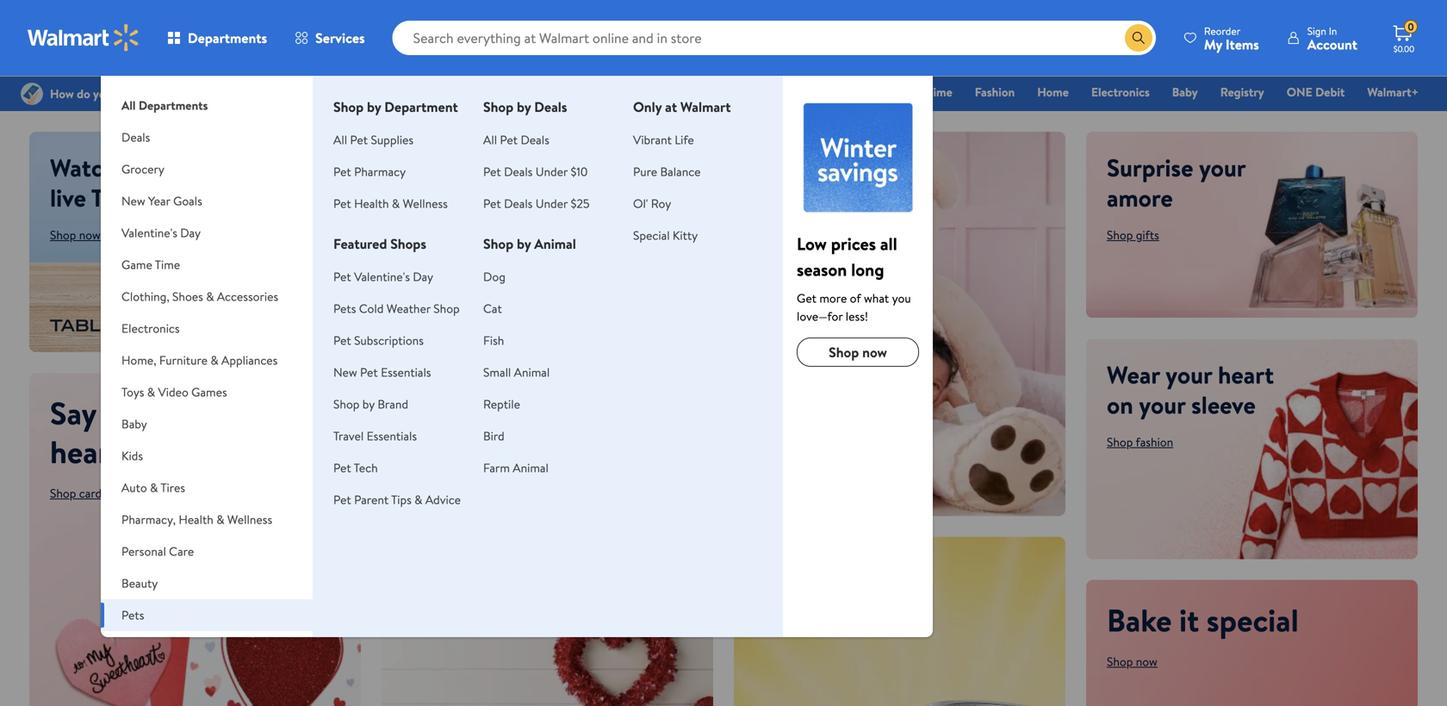Task type: locate. For each thing, give the bounding box(es) containing it.
departments up deals dropdown button
[[139, 97, 208, 114]]

pure
[[633, 163, 657, 180]]

your up fashion
[[1139, 388, 1186, 422]]

cat link
[[483, 300, 502, 317]]

1 vertical spatial under
[[536, 195, 568, 212]]

pharmacy, health & wellness button
[[101, 504, 313, 536]]

1 vertical spatial pets
[[121, 607, 144, 624]]

baby down toys
[[121, 416, 147, 432]]

0 vertical spatial pets
[[333, 300, 356, 317]]

record
[[144, 151, 213, 184]]

new pet essentials
[[333, 364, 431, 381]]

shop now down bake
[[1107, 653, 1158, 670]]

pets inside "dropdown button"
[[121, 607, 144, 624]]

account
[[1307, 35, 1358, 54]]

home,
[[121, 352, 156, 369]]

all pet supplies link
[[333, 131, 414, 148]]

& right the tv
[[122, 151, 139, 184]]

items
[[1226, 35, 1259, 54]]

1 vertical spatial valentine's day
[[121, 224, 201, 241]]

pet left parent
[[333, 491, 351, 508]]

home left improvement
[[121, 639, 153, 656]]

1 horizontal spatial valentine's
[[354, 268, 410, 285]]

2 vertical spatial valentine's
[[354, 268, 410, 285]]

kitty
[[673, 227, 698, 244]]

essentials for grocery & essentials
[[632, 84, 684, 100]]

new
[[121, 193, 145, 209], [333, 364, 357, 381]]

1 horizontal spatial new
[[333, 364, 357, 381]]

low prices all season long get more of what you love—for less!
[[797, 232, 911, 325]]

1 horizontal spatial it
[[1179, 599, 1199, 642]]

shop down up
[[755, 602, 781, 619]]

electronics link
[[1084, 83, 1158, 101]]

game inside "dropdown button"
[[121, 256, 152, 273]]

wellness inside dropdown button
[[227, 511, 272, 528]]

$0.00
[[1394, 43, 1415, 55]]

0 horizontal spatial grocery
[[121, 161, 164, 177]]

0 horizontal spatial heart
[[50, 430, 122, 473]]

valentine's day link
[[698, 83, 794, 101]]

new for new pet essentials
[[333, 364, 357, 381]]

0 vertical spatial it
[[104, 391, 124, 435]]

now for love all ways
[[445, 278, 467, 295]]

pet deals under $25 link
[[483, 195, 590, 212]]

your right surprise
[[1199, 151, 1246, 184]]

now for watch & record live tv
[[79, 227, 101, 243]]

health down auto & tires dropdown button
[[179, 511, 214, 528]]

by down pet deals under $25 at left top
[[517, 234, 531, 253]]

0 horizontal spatial electronics
[[121, 320, 180, 337]]

electronics inside dropdown button
[[121, 320, 180, 337]]

shops
[[390, 234, 426, 253]]

game time
[[894, 84, 953, 100], [121, 256, 180, 273]]

wellness
[[403, 195, 448, 212], [227, 511, 272, 528]]

now down the tv
[[79, 227, 101, 243]]

time inside game time "dropdown button"
[[155, 256, 180, 273]]

valentine's right at
[[706, 84, 763, 100]]

shop now for love all ways
[[416, 278, 467, 295]]

0 horizontal spatial it
[[104, 391, 124, 435]]

now down 'less!'
[[862, 343, 887, 362]]

all
[[121, 97, 136, 114], [333, 131, 347, 148], [483, 131, 497, 148]]

up to 60% off
[[755, 556, 901, 590]]

by for brand
[[362, 396, 375, 413]]

it right the say
[[104, 391, 124, 435]]

1 horizontal spatial electronics
[[1091, 84, 1150, 100]]

&
[[621, 84, 630, 100], [122, 151, 139, 184], [392, 195, 400, 212], [206, 288, 214, 305], [210, 352, 219, 369], [147, 384, 155, 401], [150, 479, 158, 496], [414, 491, 423, 508], [216, 511, 224, 528]]

you
[[892, 290, 911, 307]]

ol'
[[633, 195, 648, 212]]

1 horizontal spatial valentine's day
[[706, 84, 786, 100]]

wellness for pet health & wellness
[[403, 195, 448, 212]]

0 horizontal spatial all
[[527, 180, 580, 256]]

0 horizontal spatial valentine's
[[121, 224, 177, 241]]

& left tires
[[150, 479, 158, 496]]

it inside say it from the heart
[[104, 391, 124, 435]]

valentine's for valentine's day link
[[706, 84, 763, 100]]

to
[[791, 556, 813, 590]]

game right prep
[[894, 84, 924, 100]]

wellness up the shops
[[403, 195, 448, 212]]

0 vertical spatial under
[[536, 163, 568, 180]]

animal for farm animal
[[513, 460, 549, 476]]

wellness for pharmacy, health & wellness
[[227, 511, 272, 528]]

shop left gifts
[[1107, 227, 1133, 243]]

gifts
[[1136, 227, 1159, 243]]

health
[[354, 195, 389, 212], [179, 511, 214, 528]]

wear your heart on your sleeve
[[1107, 358, 1274, 422]]

all inside the all departments link
[[121, 97, 136, 114]]

$10
[[571, 163, 588, 180]]

& right furniture
[[210, 352, 219, 369]]

day left winter
[[766, 84, 786, 100]]

home improvement button
[[101, 631, 313, 663]]

1 horizontal spatial baby
[[1172, 84, 1198, 100]]

by for animal
[[517, 234, 531, 253]]

grocery inside grocery & essentials link
[[577, 84, 619, 100]]

all up "watch & record live tv"
[[121, 97, 136, 114]]

shop left fashion
[[1107, 434, 1133, 451]]

0
[[1408, 20, 1414, 34]]

1 horizontal spatial time
[[927, 84, 953, 100]]

time up shoes
[[155, 256, 180, 273]]

shop down live
[[50, 227, 76, 243]]

1 horizontal spatial day
[[413, 268, 433, 285]]

supplies
[[371, 131, 414, 148]]

it for special
[[1179, 599, 1199, 642]]

pet down pet pharmacy link
[[333, 195, 351, 212]]

day inside "dropdown button"
[[180, 224, 201, 241]]

your right wear
[[1166, 358, 1212, 392]]

day down goals
[[180, 224, 201, 241]]

pets left the cold
[[333, 300, 356, 317]]

1 horizontal spatial game time
[[894, 84, 953, 100]]

0 vertical spatial animal
[[534, 234, 576, 253]]

shop now link down bake
[[1107, 653, 1158, 670]]

animal down pet deals under $25 at left top
[[534, 234, 576, 253]]

tv
[[91, 181, 120, 214]]

shop now down up
[[755, 602, 805, 619]]

animal right "small"
[[514, 364, 550, 381]]

all departments link
[[101, 76, 313, 121]]

pet for pet tech
[[333, 460, 351, 476]]

valentine's day for valentine's day link
[[706, 84, 786, 100]]

1 under from the top
[[536, 163, 568, 180]]

health down pet pharmacy in the left top of the page
[[354, 195, 389, 212]]

shop now down live
[[50, 227, 101, 243]]

it
[[104, 391, 124, 435], [1179, 599, 1199, 642]]

1 horizontal spatial grocery
[[577, 84, 619, 100]]

pharmacy, health & wellness
[[121, 511, 272, 528]]

0 horizontal spatial day
[[180, 224, 201, 241]]

1 vertical spatial game
[[121, 256, 152, 273]]

it for from
[[104, 391, 124, 435]]

pets down beauty
[[121, 607, 144, 624]]

0 vertical spatial game time
[[894, 84, 953, 100]]

1 vertical spatial health
[[179, 511, 214, 528]]

valentine's down the "featured shops"
[[354, 268, 410, 285]]

long
[[851, 258, 884, 282]]

under left $25
[[536, 195, 568, 212]]

0 vertical spatial wellness
[[403, 195, 448, 212]]

deals inside "link"
[[525, 84, 554, 100]]

health for pharmacy,
[[179, 511, 214, 528]]

0 horizontal spatial pets
[[121, 607, 144, 624]]

60%
[[819, 556, 864, 590]]

2 vertical spatial animal
[[513, 460, 549, 476]]

home for home
[[1037, 84, 1069, 100]]

game for game time "dropdown button"
[[121, 256, 152, 273]]

1 horizontal spatial heart
[[1218, 358, 1274, 392]]

1 vertical spatial animal
[[514, 364, 550, 381]]

2 horizontal spatial all
[[483, 131, 497, 148]]

0 vertical spatial valentine's day
[[706, 84, 786, 100]]

shop now up weather
[[416, 278, 467, 295]]

services
[[315, 28, 365, 47]]

0 horizontal spatial all
[[121, 97, 136, 114]]

departments
[[188, 28, 267, 47], [139, 97, 208, 114]]

1 vertical spatial electronics
[[121, 320, 180, 337]]

all inside low prices all season long get more of what you love—for less!
[[880, 232, 897, 256]]

more
[[819, 290, 847, 307]]

0 horizontal spatial valentine's day
[[121, 224, 201, 241]]

valentine's day inside "dropdown button"
[[121, 224, 201, 241]]

pets for pets
[[121, 607, 144, 624]]

now down bake
[[1136, 653, 1158, 670]]

time inside game time link
[[927, 84, 953, 100]]

ol' roy
[[633, 195, 671, 212]]

from
[[131, 391, 197, 435]]

less!
[[846, 308, 868, 325]]

home inside dropdown button
[[121, 639, 153, 656]]

shop now link for bake it special
[[1107, 653, 1158, 670]]

travel essentials link
[[333, 428, 417, 444]]

grocery left 'only'
[[577, 84, 619, 100]]

Search search field
[[392, 21, 1156, 55]]

departments up the all departments link
[[188, 28, 267, 47]]

home improvement
[[121, 639, 227, 656]]

new left year
[[121, 193, 145, 209]]

1 vertical spatial time
[[155, 256, 180, 273]]

pet up shop by brand
[[360, 364, 378, 381]]

baby inside dropdown button
[[121, 416, 147, 432]]

shop by brand
[[333, 396, 408, 413]]

pet valentine's day
[[333, 268, 433, 285]]

0 vertical spatial valentine's
[[706, 84, 763, 100]]

life
[[675, 131, 694, 148]]

shop now link left dog link
[[402, 273, 481, 301]]

sign
[[1307, 24, 1326, 38]]

electronics down the clothing,
[[121, 320, 180, 337]]

shop now link down live
[[50, 227, 101, 243]]

time for game time link
[[927, 84, 953, 100]]

electronics for electronics link
[[1091, 84, 1150, 100]]

0 vertical spatial home
[[1037, 84, 1069, 100]]

1 horizontal spatial all
[[880, 232, 897, 256]]

baby link
[[1164, 83, 1206, 101]]

valentine's down year
[[121, 224, 177, 241]]

shop fashion
[[1107, 434, 1173, 451]]

under
[[536, 163, 568, 180], [536, 195, 568, 212]]

0 horizontal spatial new
[[121, 193, 145, 209]]

shop now link for watch & record live tv
[[50, 227, 101, 243]]

baby left registry link
[[1172, 84, 1198, 100]]

all departments
[[121, 97, 208, 114]]

now left dog link
[[445, 278, 467, 295]]

registry link
[[1213, 83, 1272, 101]]

0 vertical spatial new
[[121, 193, 145, 209]]

all up pet pharmacy link
[[333, 131, 347, 148]]

shop now for bake it special
[[1107, 653, 1158, 670]]

1 vertical spatial it
[[1179, 599, 1199, 642]]

0 vertical spatial game
[[894, 84, 924, 100]]

2 horizontal spatial valentine's
[[706, 84, 763, 100]]

all pet supplies
[[333, 131, 414, 148]]

1 vertical spatial home
[[121, 639, 153, 656]]

wellness down auto & tires dropdown button
[[227, 511, 272, 528]]

0 vertical spatial day
[[766, 84, 786, 100]]

2 horizontal spatial day
[[766, 84, 786, 100]]

0 horizontal spatial home
[[121, 639, 153, 656]]

1 horizontal spatial all
[[333, 131, 347, 148]]

shop now
[[50, 227, 101, 243], [416, 278, 467, 295], [829, 343, 887, 362], [755, 602, 805, 619], [1107, 653, 1158, 670]]

clothing,
[[121, 288, 169, 305]]

new for new year goals
[[121, 193, 145, 209]]

0 horizontal spatial game
[[121, 256, 152, 273]]

by for deals
[[517, 97, 531, 116]]

day
[[766, 84, 786, 100], [180, 224, 201, 241], [413, 268, 433, 285]]

2 under from the top
[[536, 195, 568, 212]]

pet health & wellness link
[[333, 195, 448, 212]]

1 vertical spatial essentials
[[381, 364, 431, 381]]

shop now link down up
[[755, 602, 805, 619]]

pet deals under $25
[[483, 195, 590, 212]]

personal
[[121, 543, 166, 560]]

0 vertical spatial departments
[[188, 28, 267, 47]]

0 vertical spatial electronics
[[1091, 84, 1150, 100]]

of
[[850, 290, 861, 307]]

grocery up year
[[121, 161, 164, 177]]

0 vertical spatial essentials
[[632, 84, 684, 100]]

valentine's day down new year goals
[[121, 224, 201, 241]]

electronics down search icon
[[1091, 84, 1150, 100]]

1 horizontal spatial game
[[894, 84, 924, 100]]

1 horizontal spatial health
[[354, 195, 389, 212]]

game time inside game time "dropdown button"
[[121, 256, 180, 273]]

0 vertical spatial grocery
[[577, 84, 619, 100]]

1 vertical spatial new
[[333, 364, 357, 381]]

valentine's day button
[[101, 217, 313, 249]]

deals button
[[101, 121, 313, 153]]

new up shop by brand "link"
[[333, 364, 357, 381]]

home right fashion link
[[1037, 84, 1069, 100]]

pet down pet deals under $10
[[483, 195, 501, 212]]

grocery for grocery
[[121, 161, 164, 177]]

shop cards
[[50, 485, 107, 502]]

registry
[[1220, 84, 1264, 100]]

0 horizontal spatial health
[[179, 511, 214, 528]]

valentine's day for valentine's day "dropdown button"
[[121, 224, 201, 241]]

1 vertical spatial game time
[[121, 256, 180, 273]]

1 vertical spatial day
[[180, 224, 201, 241]]

game up the clothing,
[[121, 256, 152, 273]]

baby
[[1172, 84, 1198, 100], [121, 416, 147, 432]]

baby button
[[101, 408, 313, 440]]

pet down featured
[[333, 268, 351, 285]]

animal for small animal
[[514, 364, 550, 381]]

time left fashion
[[927, 84, 953, 100]]

0 horizontal spatial game time
[[121, 256, 180, 273]]

0 horizontal spatial wellness
[[227, 511, 272, 528]]

0 vertical spatial health
[[354, 195, 389, 212]]

1 horizontal spatial pets
[[333, 300, 356, 317]]

surprise
[[1107, 151, 1193, 184]]

1 vertical spatial valentine's
[[121, 224, 177, 241]]

under for $10
[[536, 163, 568, 180]]

game time for game time link
[[894, 84, 953, 100]]

fashion
[[1136, 434, 1173, 451]]

animal right farm
[[513, 460, 549, 476]]

& right tips at the left bottom
[[414, 491, 423, 508]]

pet left tech
[[333, 460, 351, 476]]

1 horizontal spatial home
[[1037, 84, 1069, 100]]

your inside the surprise your amore
[[1199, 151, 1246, 184]]

by for department
[[367, 97, 381, 116]]

pet up sponsored
[[333, 332, 351, 349]]

pet left pharmacy
[[333, 163, 351, 180]]

cat
[[483, 300, 502, 317]]

& left 'only'
[[621, 84, 630, 100]]

shop now link for up to 60% off
[[755, 602, 805, 619]]

departments inside dropdown button
[[188, 28, 267, 47]]

pet down all pet deals 'link'
[[483, 163, 501, 180]]

all down shop by deals
[[483, 131, 497, 148]]

0 vertical spatial baby
[[1172, 84, 1198, 100]]

health inside dropdown button
[[179, 511, 214, 528]]

0 horizontal spatial baby
[[121, 416, 147, 432]]

0 vertical spatial heart
[[1218, 358, 1274, 392]]

game time right prep
[[894, 84, 953, 100]]

1 vertical spatial wellness
[[227, 511, 272, 528]]

new inside dropdown button
[[121, 193, 145, 209]]

baby for baby link
[[1172, 84, 1198, 100]]

dog
[[483, 268, 506, 285]]

by up all pet deals 'link'
[[517, 97, 531, 116]]

under left $10
[[536, 163, 568, 180]]

pet for pet deals under $25
[[483, 195, 501, 212]]

valentine's day down search search box
[[706, 84, 786, 100]]

featured shops
[[333, 234, 426, 253]]

now down to
[[784, 602, 805, 619]]

by left brand
[[362, 396, 375, 413]]

valentine's inside "dropdown button"
[[121, 224, 177, 241]]

1 vertical spatial baby
[[121, 416, 147, 432]]

1 vertical spatial grocery
[[121, 161, 164, 177]]

it right bake
[[1179, 599, 1199, 642]]

1 vertical spatial heart
[[50, 430, 122, 473]]

0 horizontal spatial time
[[155, 256, 180, 273]]

0 vertical spatial time
[[927, 84, 953, 100]]

reorder
[[1204, 24, 1241, 38]]

game time up the clothing,
[[121, 256, 180, 273]]

game time inside game time link
[[894, 84, 953, 100]]

grocery inside grocery dropdown button
[[121, 161, 164, 177]]

all for shop by department
[[333, 131, 347, 148]]

1 horizontal spatial wellness
[[403, 195, 448, 212]]

by up all pet supplies
[[367, 97, 381, 116]]

home for home improvement
[[121, 639, 153, 656]]

Walmart Site-Wide search field
[[392, 21, 1156, 55]]

day up weather
[[413, 268, 433, 285]]



Task type: vqa. For each thing, say whether or not it's contained in the screenshot.


Task type: describe. For each thing, give the bounding box(es) containing it.
shop up travel
[[333, 396, 360, 413]]

improvement
[[156, 639, 227, 656]]

grocery for grocery & essentials
[[577, 84, 619, 100]]

shop now link down 'less!'
[[797, 338, 919, 367]]

shop now for watch & record live tv
[[50, 227, 101, 243]]

shop up dog link
[[483, 234, 514, 253]]

shop up weather
[[416, 278, 443, 295]]

subscriptions
[[354, 332, 424, 349]]

kids button
[[101, 440, 313, 472]]

& right shoes
[[206, 288, 214, 305]]

cold
[[359, 300, 384, 317]]

game time link
[[886, 83, 960, 101]]

pet left supplies
[[350, 131, 368, 148]]

vibrant life
[[633, 131, 694, 148]]

furniture
[[159, 352, 208, 369]]

game time for game time "dropdown button"
[[121, 256, 180, 273]]

under for $25
[[536, 195, 568, 212]]

departments button
[[153, 17, 281, 59]]

shop now for up to 60% off
[[755, 602, 805, 619]]

shop up "all pet supplies" 'link'
[[333, 97, 364, 116]]

sleeve
[[1191, 388, 1256, 422]]

shop by brand link
[[333, 396, 408, 413]]

pet for pet deals under $10
[[483, 163, 501, 180]]

bird
[[483, 428, 505, 444]]

shop right weather
[[434, 300, 460, 317]]

video
[[158, 384, 189, 401]]

day for valentine's day "dropdown button"
[[180, 224, 201, 241]]

travel essentials
[[333, 428, 417, 444]]

pet for pet subscriptions
[[333, 332, 351, 349]]

grocery & essentials
[[577, 84, 684, 100]]

& right toys
[[147, 384, 155, 401]]

1 vertical spatial departments
[[139, 97, 208, 114]]

toys & video games
[[121, 384, 227, 401]]

electronics button
[[101, 313, 313, 345]]

pet for pet health & wellness
[[333, 195, 351, 212]]

walmart image
[[28, 24, 140, 52]]

pet for pet pharmacy
[[333, 163, 351, 180]]

small animal link
[[483, 364, 550, 381]]

care
[[169, 543, 194, 560]]

home link
[[1030, 83, 1077, 101]]

pet pharmacy link
[[333, 163, 406, 180]]

shop by deals
[[483, 97, 567, 116]]

now for bake it special
[[1136, 653, 1158, 670]]

$25
[[571, 195, 590, 212]]

balance
[[660, 163, 701, 180]]

pet parent tips & advice
[[333, 491, 461, 508]]

services button
[[281, 17, 379, 59]]

tips
[[391, 491, 412, 508]]

tires
[[161, 479, 185, 496]]

bird link
[[483, 428, 505, 444]]

valentine's for valentine's day "dropdown button"
[[121, 224, 177, 241]]

your for surprise
[[1199, 151, 1246, 184]]

shop by animal
[[483, 234, 576, 253]]

special
[[633, 227, 670, 244]]

game for game time link
[[894, 84, 924, 100]]

day for valentine's day link
[[766, 84, 786, 100]]

deals inside dropdown button
[[121, 129, 150, 146]]

toys & video games button
[[101, 376, 313, 408]]

auto & tires
[[121, 479, 185, 496]]

shop down bake
[[1107, 653, 1133, 670]]

health for pet
[[354, 195, 389, 212]]

say
[[50, 391, 96, 435]]

pet subscriptions link
[[333, 332, 424, 349]]

special
[[1207, 599, 1299, 642]]

pet deals under $10
[[483, 163, 588, 180]]

pets cold weather shop
[[333, 300, 460, 317]]

& down pharmacy
[[392, 195, 400, 212]]

heart inside say it from the heart
[[50, 430, 122, 473]]

goals
[[173, 193, 202, 209]]

winter prep
[[808, 84, 871, 100]]

now for up to 60% off
[[784, 602, 805, 619]]

pet tech
[[333, 460, 378, 476]]

the
[[205, 391, 250, 435]]

shop left cards
[[50, 485, 76, 502]]

only at walmart
[[633, 97, 731, 116]]

pet for pet valentine's day
[[333, 268, 351, 285]]

parent
[[354, 491, 389, 508]]

heart inside the wear your heart on your sleeve
[[1218, 358, 1274, 392]]

prices
[[831, 232, 876, 256]]

all pet deals link
[[483, 131, 549, 148]]

pet for pet parent tips & advice
[[333, 491, 351, 508]]

baby for baby dropdown button
[[121, 416, 147, 432]]

what
[[864, 290, 889, 307]]

new year goals
[[121, 193, 202, 209]]

pets button
[[101, 600, 313, 631]]

love—for
[[797, 308, 843, 325]]

shop now link for love all ways
[[402, 273, 481, 301]]

& inside "watch & record live tv"
[[122, 151, 139, 184]]

walmart+
[[1367, 84, 1419, 100]]

time for game time "dropdown button"
[[155, 256, 180, 273]]

pet subscriptions
[[333, 332, 424, 349]]

& inside 'dropdown button'
[[210, 352, 219, 369]]

farm
[[483, 460, 510, 476]]

electronics for electronics dropdown button
[[121, 320, 180, 337]]

dog link
[[483, 268, 506, 285]]

& down auto & tires dropdown button
[[216, 511, 224, 528]]

advice
[[425, 491, 461, 508]]

pets image
[[797, 96, 919, 219]]

your for wear
[[1166, 358, 1212, 392]]

pets for pets cold weather shop
[[333, 300, 356, 317]]

beauty
[[121, 575, 158, 592]]

special kitty link
[[633, 227, 698, 244]]

accessories
[[217, 288, 278, 305]]

shop up all pet deals 'link'
[[483, 97, 514, 116]]

shop now down 'less!'
[[829, 343, 887, 362]]

essentials for new pet essentials
[[381, 364, 431, 381]]

get
[[797, 290, 817, 307]]

all pet deals
[[483, 131, 549, 148]]

ol' roy link
[[633, 195, 671, 212]]

2 vertical spatial day
[[413, 268, 433, 285]]

beauty button
[[101, 568, 313, 600]]

search icon image
[[1132, 31, 1146, 45]]

auto & tires button
[[101, 472, 313, 504]]

pet down shop by deals
[[500, 131, 518, 148]]

shop down 'less!'
[[829, 343, 859, 362]]

small animal
[[483, 364, 550, 381]]

tech
[[354, 460, 378, 476]]

weather
[[387, 300, 431, 317]]

reorder my items
[[1204, 24, 1259, 54]]

low
[[797, 232, 827, 256]]

shop gifts link
[[1107, 227, 1159, 243]]

clothing, shoes & accessories
[[121, 288, 278, 305]]

all for shop by deals
[[483, 131, 497, 148]]

2 vertical spatial essentials
[[367, 428, 417, 444]]

grocery & essentials link
[[569, 83, 691, 101]]

off
[[869, 556, 901, 590]]

farm animal
[[483, 460, 549, 476]]

farm animal link
[[483, 460, 549, 476]]

shop cards link
[[50, 485, 107, 502]]

toys
[[121, 384, 144, 401]]

one debit
[[1287, 84, 1345, 100]]

personal care
[[121, 543, 194, 560]]

clothing, shoes & accessories button
[[101, 281, 313, 313]]



